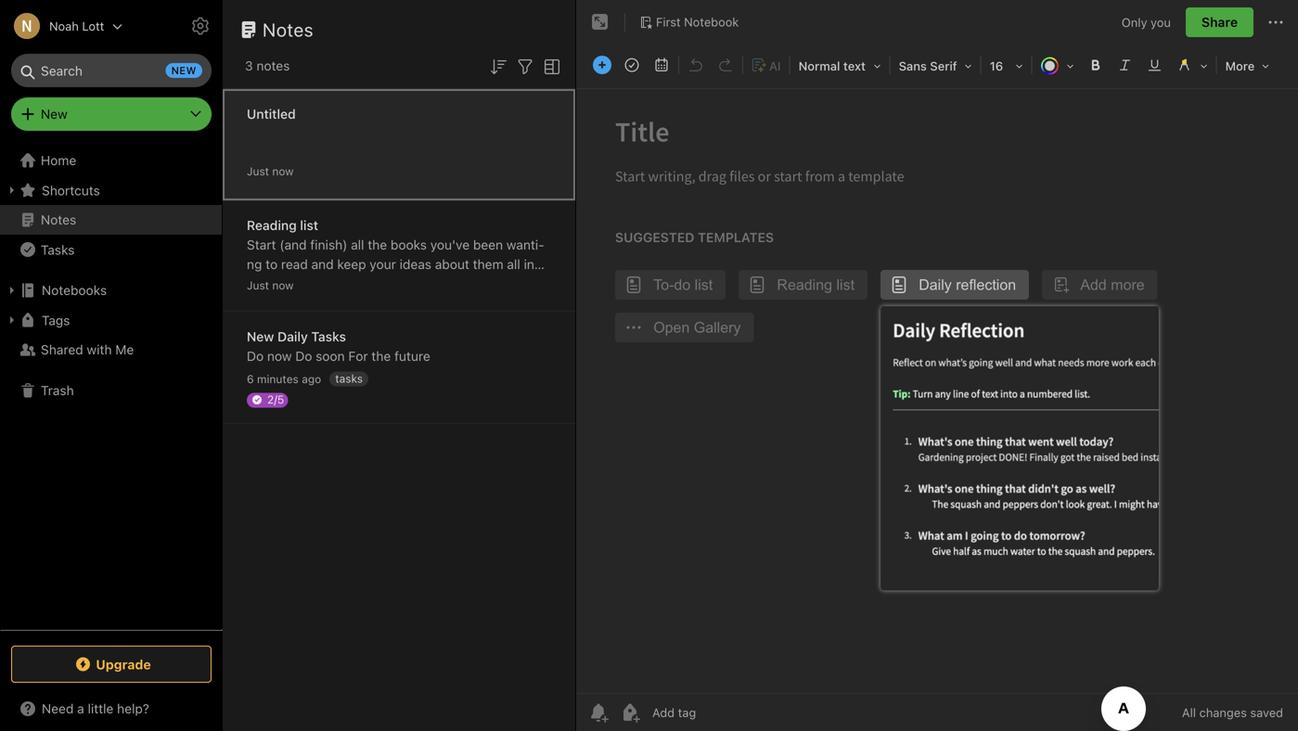 Task type: vqa. For each thing, say whether or not it's contained in the screenshot.
Start writing… text box
no



Task type: locate. For each thing, give the bounding box(es) containing it.
1 horizontal spatial a
[[439, 276, 446, 292]]

a left little
[[77, 701, 84, 717]]

tasks up notebooks
[[41, 242, 75, 257]]

1 vertical spatial tasks
[[311, 329, 346, 344]]

do
[[247, 349, 264, 364], [296, 349, 312, 364]]

just up take
[[247, 279, 269, 292]]

1 vertical spatial the
[[372, 349, 391, 364]]

first
[[656, 15, 681, 29]]

2 vertical spatial now
[[267, 349, 292, 364]]

1 horizontal spatial notes
[[263, 19, 314, 40]]

only you
[[1122, 15, 1172, 29]]

italic image
[[1113, 52, 1139, 78]]

shortcuts button
[[0, 175, 222, 205]]

now
[[272, 165, 294, 178], [272, 279, 294, 292], [267, 349, 292, 364]]

home
[[41, 153, 76, 168]]

notes
[[263, 19, 314, 40], [41, 212, 76, 227]]

0 vertical spatial just now
[[247, 165, 294, 178]]

just now up reading
[[247, 165, 294, 178]]

1 vertical spatial just
[[247, 279, 269, 292]]

the
[[368, 237, 387, 253], [372, 349, 391, 364]]

Sort options field
[[487, 54, 510, 78]]

tasks button
[[0, 235, 222, 265]]

do down new daily tasks
[[296, 349, 312, 364]]

tree
[[0, 146, 223, 630]]

Font size field
[[984, 52, 1030, 79]]

all
[[351, 237, 364, 253], [507, 257, 521, 272]]

1 vertical spatial new
[[247, 329, 274, 344]]

settings image
[[189, 15, 212, 37]]

0 horizontal spatial new
[[41, 106, 68, 122]]

More field
[[1220, 52, 1277, 79]]

about
[[435, 257, 470, 272]]

new
[[171, 65, 197, 77]]

untitled
[[247, 106, 296, 122]]

2 just from the top
[[247, 279, 269, 292]]

just
[[247, 165, 269, 178], [247, 279, 269, 292]]

for
[[349, 349, 368, 364]]

Font family field
[[893, 52, 979, 79]]

a inside need a little help? field
[[77, 701, 84, 717]]

1 vertical spatial now
[[272, 279, 294, 292]]

calendar event image
[[649, 52, 675, 78]]

ideas
[[400, 257, 432, 272]]

just now up take
[[247, 279, 294, 292]]

to
[[266, 257, 278, 272]]

a down about
[[439, 276, 446, 292]]

a
[[439, 276, 446, 292], [77, 701, 84, 717]]

Search text field
[[24, 54, 199, 87]]

you've
[[431, 237, 470, 253]]

do up 6
[[247, 349, 264, 364]]

0 vertical spatial a
[[439, 276, 446, 292]]

book,
[[502, 276, 536, 292]]

0 horizontal spatial a
[[77, 701, 84, 717]]

trash
[[41, 383, 74, 398]]

notes up notes
[[263, 19, 314, 40]]

pictu...
[[276, 296, 317, 311]]

the right the for
[[372, 349, 391, 364]]

physical
[[450, 276, 499, 292]]

daily
[[278, 329, 308, 344]]

a inside reading list start (and finish) all the books you've been wanti ng to read and keep your ideas about them all in one place. tip: if you're reading a physical book, take pictu...
[[439, 276, 446, 292]]

text
[[844, 59, 866, 73]]

help?
[[117, 701, 149, 717]]

more
[[1226, 59, 1256, 73]]

0 vertical spatial the
[[368, 237, 387, 253]]

Insert field
[[589, 52, 617, 78]]

1 horizontal spatial all
[[507, 257, 521, 272]]

keep
[[337, 257, 366, 272]]

notebooks
[[42, 283, 107, 298]]

0 vertical spatial new
[[41, 106, 68, 122]]

1 vertical spatial a
[[77, 701, 84, 717]]

just up reading
[[247, 165, 269, 178]]

first notebook button
[[633, 9, 746, 35]]

place.
[[273, 276, 309, 292]]

note window element
[[577, 0, 1299, 732]]

reading list start (and finish) all the books you've been wanti ng to read and keep your ideas about them all in one place. tip: if you're reading a physical book, take pictu...
[[247, 218, 545, 311]]

take
[[247, 296, 272, 311]]

tasks up the soon
[[311, 329, 346, 344]]

them
[[473, 257, 504, 272]]

new
[[41, 106, 68, 122], [247, 329, 274, 344]]

add a reminder image
[[588, 702, 610, 724]]

saved
[[1251, 706, 1284, 720]]

all up 'keep'
[[351, 237, 364, 253]]

tags button
[[0, 305, 222, 335]]

tasks inside button
[[41, 242, 75, 257]]

0 horizontal spatial tasks
[[41, 242, 75, 257]]

1 vertical spatial just now
[[247, 279, 294, 292]]

upgrade
[[96, 657, 151, 672]]

notes inside tree
[[41, 212, 76, 227]]

new up home
[[41, 106, 68, 122]]

now up minutes
[[267, 349, 292, 364]]

only
[[1122, 15, 1148, 29]]

read
[[281, 257, 308, 272]]

new button
[[11, 97, 212, 131]]

tree containing home
[[0, 146, 223, 630]]

notes down shortcuts
[[41, 212, 76, 227]]

changes
[[1200, 706, 1248, 720]]

0 vertical spatial now
[[272, 165, 294, 178]]

noah lott
[[49, 19, 104, 33]]

all
[[1183, 706, 1197, 720]]

expand note image
[[590, 11, 612, 33]]

0 vertical spatial tasks
[[41, 242, 75, 257]]

sans
[[899, 59, 927, 73]]

now up pictu...
[[272, 279, 294, 292]]

1 vertical spatial notes
[[41, 212, 76, 227]]

add filters image
[[514, 56, 537, 78]]

0 horizontal spatial all
[[351, 237, 364, 253]]

2/5
[[267, 393, 284, 406]]

1 just from the top
[[247, 165, 269, 178]]

16
[[990, 59, 1004, 73]]

new left daily
[[247, 329, 274, 344]]

3 notes
[[245, 58, 290, 73]]

1 horizontal spatial new
[[247, 329, 274, 344]]

little
[[88, 701, 114, 717]]

Highlight field
[[1170, 52, 1215, 79]]

the inside reading list start (and finish) all the books you've been wanti ng to read and keep your ideas about them all in one place. tip: if you're reading a physical book, take pictu...
[[368, 237, 387, 253]]

now up reading
[[272, 165, 294, 178]]

been
[[473, 237, 503, 253]]

tasks
[[41, 242, 75, 257], [311, 329, 346, 344]]

new inside popup button
[[41, 106, 68, 122]]

notebook
[[684, 15, 739, 29]]

0 vertical spatial all
[[351, 237, 364, 253]]

6
[[247, 373, 254, 386]]

new for new
[[41, 106, 68, 122]]

1 vertical spatial all
[[507, 257, 521, 272]]

the up your
[[368, 237, 387, 253]]

0 horizontal spatial do
[[247, 349, 264, 364]]

new for new daily tasks
[[247, 329, 274, 344]]

and
[[312, 257, 334, 272]]

all left in
[[507, 257, 521, 272]]

0 vertical spatial just
[[247, 165, 269, 178]]

just now
[[247, 165, 294, 178], [247, 279, 294, 292]]

task image
[[619, 52, 645, 78]]

1 horizontal spatial do
[[296, 349, 312, 364]]

0 horizontal spatial notes
[[41, 212, 76, 227]]



Task type: describe. For each thing, give the bounding box(es) containing it.
now for new daily tasks
[[267, 349, 292, 364]]

future
[[395, 349, 431, 364]]

More actions field
[[1266, 7, 1288, 37]]

in
[[524, 257, 535, 272]]

normal
[[799, 59, 841, 73]]

expand notebooks image
[[5, 283, 19, 298]]

tasks
[[335, 372, 363, 385]]

all changes saved
[[1183, 706, 1284, 720]]

2 do from the left
[[296, 349, 312, 364]]

share
[[1202, 14, 1239, 30]]

new daily tasks
[[247, 329, 346, 344]]

need a little help?
[[42, 701, 149, 717]]

tip:
[[312, 276, 335, 292]]

1 just now from the top
[[247, 165, 294, 178]]

need
[[42, 701, 74, 717]]

2 just now from the top
[[247, 279, 294, 292]]

notes
[[257, 58, 290, 73]]

lott
[[82, 19, 104, 33]]

View options field
[[537, 54, 564, 78]]

shared
[[41, 342, 83, 357]]

0 vertical spatial notes
[[263, 19, 314, 40]]

notebooks link
[[0, 276, 222, 305]]

notes link
[[0, 205, 222, 235]]

first notebook
[[656, 15, 739, 29]]

Account field
[[0, 7, 123, 45]]

shortcuts
[[42, 183, 100, 198]]

more actions image
[[1266, 11, 1288, 33]]

if
[[338, 276, 346, 292]]

books
[[391, 237, 427, 253]]

tags
[[42, 313, 70, 328]]

Font color field
[[1035, 52, 1081, 79]]

ng
[[247, 237, 545, 272]]

serif
[[931, 59, 958, 73]]

expand tags image
[[5, 313, 19, 328]]

Note Editor text field
[[577, 89, 1299, 694]]

Heading level field
[[793, 52, 888, 79]]

1 horizontal spatial tasks
[[311, 329, 346, 344]]

WHAT'S NEW field
[[0, 695, 223, 724]]

you're
[[350, 276, 387, 292]]

list
[[300, 218, 319, 233]]

start
[[247, 237, 276, 253]]

6 minutes ago
[[247, 373, 321, 386]]

click to collapse image
[[216, 697, 230, 720]]

Add filters field
[[514, 54, 537, 78]]

new search field
[[24, 54, 202, 87]]

soon
[[316, 349, 345, 364]]

trash link
[[0, 376, 222, 406]]

ago
[[302, 373, 321, 386]]

home link
[[0, 146, 223, 175]]

your
[[370, 257, 396, 272]]

(and
[[280, 237, 307, 253]]

share button
[[1187, 7, 1254, 37]]

do now do soon for the future
[[247, 349, 431, 364]]

wanti
[[507, 237, 545, 253]]

now for reading list
[[272, 279, 294, 292]]

1 do from the left
[[247, 349, 264, 364]]

you
[[1151, 15, 1172, 29]]

bold image
[[1083, 52, 1109, 78]]

reading
[[391, 276, 436, 292]]

sans serif
[[899, 59, 958, 73]]

minutes
[[257, 373, 299, 386]]

reading
[[247, 218, 297, 233]]

underline image
[[1143, 52, 1169, 78]]

one
[[247, 276, 269, 292]]

noah
[[49, 19, 79, 33]]

normal text
[[799, 59, 866, 73]]

finish)
[[310, 237, 348, 253]]

with
[[87, 342, 112, 357]]

add tag image
[[619, 702, 642, 724]]

shared with me
[[41, 342, 134, 357]]

Add tag field
[[651, 705, 790, 721]]

upgrade button
[[11, 646, 212, 683]]

shared with me link
[[0, 335, 222, 365]]

3
[[245, 58, 253, 73]]

me
[[115, 342, 134, 357]]



